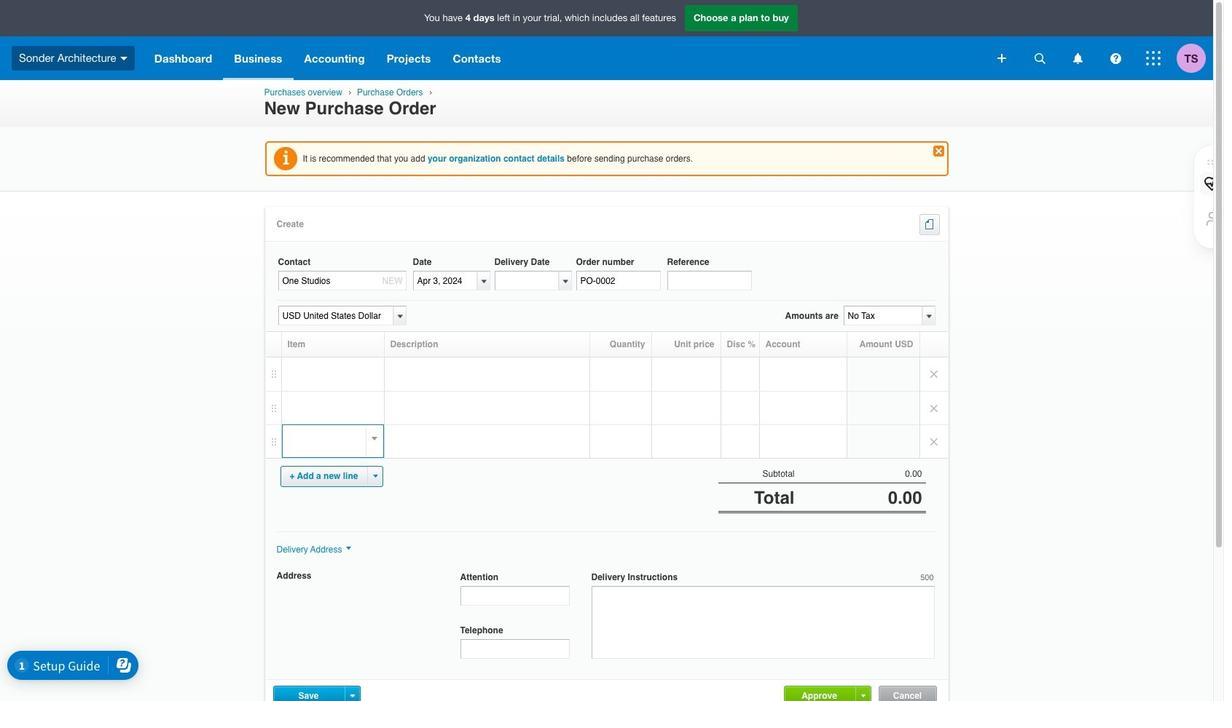 Task type: vqa. For each thing, say whether or not it's contained in the screenshot.
Use Organisation Settings to the middle
no



Task type: describe. For each thing, give the bounding box(es) containing it.
Select a currency text field
[[278, 306, 393, 326]]

2 horizontal spatial svg image
[[1073, 53, 1082, 64]]

el image
[[935, 220, 938, 230]]

1 horizontal spatial svg image
[[1110, 53, 1121, 64]]

2 horizontal spatial svg image
[[1146, 51, 1161, 66]]

0 horizontal spatial svg image
[[120, 57, 127, 60]]

0 horizontal spatial svg image
[[997, 54, 1006, 63]]



Task type: locate. For each thing, give the bounding box(es) containing it.
None text field
[[494, 271, 558, 291], [460, 587, 569, 606], [591, 587, 934, 660], [460, 640, 569, 660], [494, 271, 558, 291], [460, 587, 569, 606], [591, 587, 934, 660], [460, 640, 569, 660]]

svg image
[[1034, 53, 1045, 64], [1073, 53, 1082, 64], [120, 57, 127, 60]]

1 horizontal spatial svg image
[[1034, 53, 1045, 64]]

banner
[[0, 0, 1213, 80]]

svg image
[[1146, 51, 1161, 66], [1110, 53, 1121, 64], [997, 54, 1006, 63]]

None text field
[[278, 271, 406, 291], [413, 271, 477, 291], [576, 271, 660, 291], [667, 271, 752, 291], [843, 306, 922, 326], [282, 426, 369, 445], [278, 271, 406, 291], [413, 271, 477, 291], [576, 271, 660, 291], [667, 271, 752, 291], [843, 306, 922, 326], [282, 426, 369, 445]]



